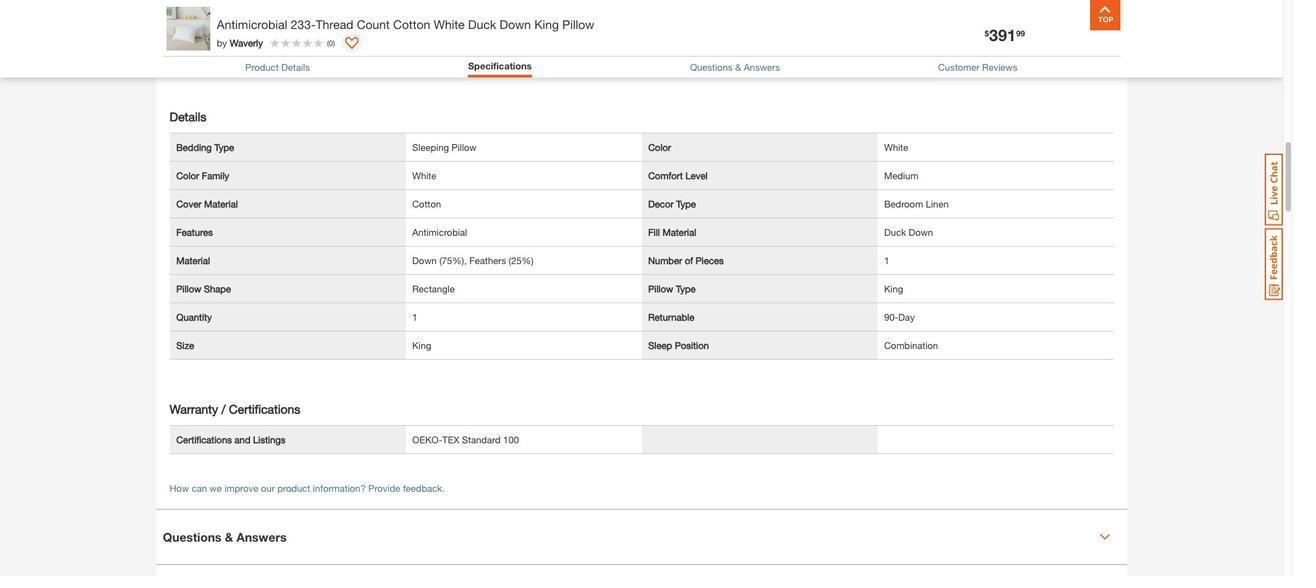 Task type: describe. For each thing, give the bounding box(es) containing it.
improve
[[224, 483, 258, 494]]

number of pieces
[[648, 255, 724, 266]]

certifications and listings
[[176, 434, 286, 446]]

product width (in.)
[[648, 47, 727, 59]]

product for product length (in.)
[[176, 47, 210, 59]]

feedback link image
[[1265, 228, 1283, 301]]

size
[[176, 340, 194, 351]]

)
[[333, 38, 335, 47]]

listings
[[253, 434, 286, 446]]

provide
[[368, 483, 400, 494]]

how can we improve our product information? provide feedback.
[[170, 483, 445, 494]]

type for pillow type
[[676, 283, 696, 295]]

antimicrobial for antimicrobial 233-thread count cotton white duck down king pillow
[[217, 17, 287, 32]]

feedback.
[[403, 483, 445, 494]]

cover
[[176, 198, 202, 210]]

fill material
[[648, 227, 697, 238]]

color family
[[176, 170, 229, 181]]

1 horizontal spatial duck
[[885, 227, 906, 238]]

$ 391 99
[[985, 26, 1025, 45]]

1 horizontal spatial questions
[[690, 61, 733, 73]]

and
[[235, 434, 251, 446]]

combination
[[885, 340, 939, 351]]

family
[[202, 170, 229, 181]]

fill
[[648, 227, 660, 238]]

0 horizontal spatial 1
[[412, 312, 418, 323]]

1 horizontal spatial king
[[535, 17, 559, 32]]

dimensions
[[170, 15, 233, 30]]

antimicrobial for antimicrobial
[[412, 227, 467, 238]]

product details
[[245, 61, 310, 73]]

by
[[217, 37, 227, 48]]

0 horizontal spatial questions & answers
[[163, 530, 287, 545]]

1 horizontal spatial answers
[[744, 61, 780, 73]]

our
[[261, 483, 275, 494]]

quantity
[[176, 312, 212, 323]]

sleep
[[648, 340, 672, 351]]

length
[[212, 47, 242, 59]]

specifications
[[468, 60, 532, 71]]

color for color family
[[176, 170, 199, 181]]

oeko-
[[412, 434, 443, 446]]

0 vertical spatial white
[[434, 17, 465, 32]]

width
[[684, 47, 709, 59]]

antimicrobial 233-thread count cotton white duck down king pillow
[[217, 17, 595, 32]]

36 in
[[885, 47, 905, 59]]

oeko-tex standard 100
[[412, 434, 519, 446]]

$
[[985, 28, 989, 38]]

medium
[[885, 170, 919, 181]]

sleeping pillow
[[412, 142, 477, 153]]

how
[[170, 483, 189, 494]]

1 vertical spatial down
[[909, 227, 933, 238]]

391
[[989, 26, 1016, 45]]

decor
[[648, 198, 674, 210]]

product length (in.)
[[176, 47, 259, 59]]

by waverly
[[217, 37, 263, 48]]

top button
[[1090, 0, 1121, 30]]

features
[[176, 227, 213, 238]]

we
[[210, 483, 222, 494]]

rectangle
[[412, 283, 455, 295]]

1 horizontal spatial &
[[736, 61, 741, 73]]

20 in
[[412, 47, 433, 59]]

comfort
[[648, 170, 683, 181]]

sleep position
[[648, 340, 709, 351]]

1 horizontal spatial details
[[281, 61, 310, 73]]

bedding
[[176, 142, 212, 153]]

bedroom
[[885, 198, 924, 210]]

waverly
[[230, 37, 263, 48]]

bedroom linen
[[885, 198, 949, 210]]

product for product details
[[245, 61, 279, 73]]

0 horizontal spatial &
[[225, 530, 233, 545]]

returnable
[[648, 312, 695, 323]]

linen
[[926, 198, 949, 210]]

cover material
[[176, 198, 238, 210]]

of
[[685, 255, 693, 266]]

pillow shape
[[176, 283, 231, 295]]

99
[[1016, 28, 1025, 38]]

standard
[[462, 434, 501, 446]]



Task type: locate. For each thing, give the bounding box(es) containing it.
caret image
[[1100, 532, 1110, 543]]

duck
[[468, 17, 496, 32], [885, 227, 906, 238]]

1 horizontal spatial down
[[500, 17, 531, 32]]

/
[[222, 402, 226, 417]]

sleeping
[[412, 142, 449, 153]]

customer reviews button
[[938, 61, 1018, 73], [938, 61, 1018, 73]]

(in.)
[[244, 47, 259, 59], [712, 47, 727, 59]]

king
[[535, 17, 559, 32], [885, 283, 904, 295], [412, 340, 431, 351]]

2 vertical spatial material
[[176, 255, 210, 266]]

questions down width
[[690, 61, 733, 73]]

0 vertical spatial 1
[[885, 255, 890, 266]]

1 horizontal spatial 1
[[885, 255, 890, 266]]

0 vertical spatial king
[[535, 17, 559, 32]]

down (75%), feathers (25%)
[[412, 255, 534, 266]]

1 vertical spatial &
[[225, 530, 233, 545]]

product left width
[[648, 47, 682, 59]]

material for fill material
[[663, 227, 697, 238]]

questions & answers button
[[690, 61, 780, 73], [690, 61, 780, 73], [156, 511, 1127, 564]]

color
[[648, 142, 671, 153], [176, 170, 199, 181]]

1 down 'rectangle'
[[412, 312, 418, 323]]

in right 20
[[426, 47, 433, 59]]

color up the comfort
[[648, 142, 671, 153]]

pieces
[[696, 255, 724, 266]]

0 vertical spatial questions
[[690, 61, 733, 73]]

type down number of pieces
[[676, 283, 696, 295]]

product
[[277, 483, 310, 494]]

display image
[[345, 37, 359, 51]]

live chat image
[[1265, 154, 1283, 226]]

(75%),
[[440, 255, 467, 266]]

down left (75%),
[[412, 255, 437, 266]]

product
[[176, 47, 210, 59], [648, 47, 682, 59], [245, 61, 279, 73]]

0 vertical spatial duck
[[468, 17, 496, 32]]

( 0 )
[[327, 38, 335, 47]]

warranty / certifications
[[170, 402, 300, 417]]

0 horizontal spatial down
[[412, 255, 437, 266]]

90-
[[885, 312, 899, 323]]

thread
[[316, 17, 354, 32]]

(in.) right width
[[712, 47, 727, 59]]

information?
[[313, 483, 366, 494]]

0 vertical spatial questions & answers
[[690, 61, 780, 73]]

level
[[686, 170, 708, 181]]

0 horizontal spatial antimicrobial
[[217, 17, 287, 32]]

material for cover material
[[204, 198, 238, 210]]

antimicrobial up (75%),
[[412, 227, 467, 238]]

36
[[885, 47, 895, 59]]

in for 36 in
[[898, 47, 905, 59]]

0 vertical spatial cotton
[[393, 17, 430, 32]]

1 vertical spatial details
[[170, 109, 206, 124]]

1 vertical spatial certifications
[[176, 434, 232, 446]]

0 vertical spatial &
[[736, 61, 741, 73]]

2 (in.) from the left
[[712, 47, 727, 59]]

2 horizontal spatial product
[[648, 47, 682, 59]]

2 vertical spatial white
[[412, 170, 437, 181]]

1
[[885, 255, 890, 266], [412, 312, 418, 323]]

1 horizontal spatial in
[[898, 47, 905, 59]]

1 horizontal spatial antimicrobial
[[412, 227, 467, 238]]

day
[[899, 312, 915, 323]]

1 horizontal spatial questions & answers
[[690, 61, 780, 73]]

specifications button
[[468, 60, 532, 74], [468, 60, 532, 71]]

down
[[500, 17, 531, 32], [909, 227, 933, 238], [412, 255, 437, 266]]

down up specifications
[[500, 17, 531, 32]]

type for decor type
[[676, 198, 696, 210]]

0 horizontal spatial in
[[426, 47, 433, 59]]

product image image
[[166, 7, 210, 51]]

2 vertical spatial down
[[412, 255, 437, 266]]

cotton up 20
[[393, 17, 430, 32]]

&
[[736, 61, 741, 73], [225, 530, 233, 545]]

material right the fill in the right top of the page
[[663, 227, 697, 238]]

material
[[204, 198, 238, 210], [663, 227, 697, 238], [176, 255, 210, 266]]

1 vertical spatial duck
[[885, 227, 906, 238]]

0 horizontal spatial (in.)
[[244, 47, 259, 59]]

questions & answers down we
[[163, 530, 287, 545]]

0 vertical spatial certifications
[[229, 402, 300, 417]]

2 vertical spatial king
[[412, 340, 431, 351]]

0 horizontal spatial king
[[412, 340, 431, 351]]

0 vertical spatial details
[[281, 61, 310, 73]]

0 horizontal spatial product
[[176, 47, 210, 59]]

questions & answers down width
[[690, 61, 780, 73]]

questions down can
[[163, 530, 222, 545]]

1 horizontal spatial color
[[648, 142, 671, 153]]

1 vertical spatial cotton
[[412, 198, 441, 210]]

product left by
[[176, 47, 210, 59]]

customer reviews
[[938, 61, 1018, 73]]

2 horizontal spatial down
[[909, 227, 933, 238]]

details up bedding
[[170, 109, 206, 124]]

duck down
[[885, 227, 933, 238]]

0
[[329, 38, 333, 47]]

tex
[[442, 434, 459, 446]]

material down features
[[176, 255, 210, 266]]

feathers
[[470, 255, 506, 266]]

2 in from the left
[[898, 47, 905, 59]]

0 horizontal spatial color
[[176, 170, 199, 181]]

type for bedding type
[[214, 142, 234, 153]]

1 vertical spatial king
[[885, 283, 904, 295]]

1 in from the left
[[426, 47, 433, 59]]

(
[[327, 38, 329, 47]]

0 horizontal spatial questions
[[163, 530, 222, 545]]

type up family
[[214, 142, 234, 153]]

in for 20 in
[[426, 47, 433, 59]]

2 horizontal spatial king
[[885, 283, 904, 295]]

0 vertical spatial down
[[500, 17, 531, 32]]

(in.) for product length (in.)
[[244, 47, 259, 59]]

questions & answers
[[690, 61, 780, 73], [163, 530, 287, 545]]

1 horizontal spatial (in.)
[[712, 47, 727, 59]]

1 vertical spatial color
[[176, 170, 199, 181]]

2 vertical spatial type
[[676, 283, 696, 295]]

100
[[503, 434, 519, 446]]

1 vertical spatial questions & answers
[[163, 530, 287, 545]]

1 horizontal spatial product
[[245, 61, 279, 73]]

certifications up listings
[[229, 402, 300, 417]]

product details button
[[245, 61, 310, 73], [245, 61, 310, 73]]

count
[[357, 17, 390, 32]]

90-day
[[885, 312, 915, 323]]

type right decor
[[676, 198, 696, 210]]

0 horizontal spatial details
[[170, 109, 206, 124]]

1 vertical spatial 1
[[412, 312, 418, 323]]

1 vertical spatial white
[[885, 142, 909, 153]]

1 vertical spatial questions
[[163, 530, 222, 545]]

material down family
[[204, 198, 238, 210]]

0 vertical spatial type
[[214, 142, 234, 153]]

certifications
[[229, 402, 300, 417], [176, 434, 232, 446]]

details down 233-
[[281, 61, 310, 73]]

customer
[[938, 61, 980, 73]]

1 vertical spatial antimicrobial
[[412, 227, 467, 238]]

1 vertical spatial material
[[663, 227, 697, 238]]

how can we improve our product information? provide feedback. link
[[170, 483, 445, 494]]

color left family
[[176, 170, 199, 181]]

shape
[[204, 283, 231, 295]]

1 vertical spatial answers
[[237, 530, 287, 545]]

bedding type
[[176, 142, 234, 153]]

0 vertical spatial color
[[648, 142, 671, 153]]

(in.) right length
[[244, 47, 259, 59]]

233-
[[291, 17, 316, 32]]

comfort level
[[648, 170, 708, 181]]

reviews
[[983, 61, 1018, 73]]

product for product width (in.)
[[648, 47, 682, 59]]

position
[[675, 340, 709, 351]]

details
[[281, 61, 310, 73], [170, 109, 206, 124]]

0 vertical spatial antimicrobial
[[217, 17, 287, 32]]

number
[[648, 255, 682, 266]]

in
[[426, 47, 433, 59], [898, 47, 905, 59]]

1 down duck down on the top
[[885, 255, 890, 266]]

cotton down sleeping
[[412, 198, 441, 210]]

1 (in.) from the left
[[244, 47, 259, 59]]

pillow
[[562, 17, 595, 32], [452, 142, 477, 153], [176, 283, 201, 295], [648, 283, 673, 295]]

type
[[214, 142, 234, 153], [676, 198, 696, 210], [676, 283, 696, 295]]

certifications down warranty
[[176, 434, 232, 446]]

in right 36
[[898, 47, 905, 59]]

down down bedroom linen
[[909, 227, 933, 238]]

0 horizontal spatial duck
[[468, 17, 496, 32]]

color for color
[[648, 142, 671, 153]]

product down waverly
[[245, 61, 279, 73]]

1 vertical spatial type
[[676, 198, 696, 210]]

20
[[412, 47, 423, 59]]

antimicrobial
[[217, 17, 287, 32], [412, 227, 467, 238]]

(25%)
[[509, 255, 534, 266]]

duck down bedroom
[[885, 227, 906, 238]]

can
[[192, 483, 207, 494]]

antimicrobial up waverly
[[217, 17, 287, 32]]

decor type
[[648, 198, 696, 210]]

(in.) for product width (in.)
[[712, 47, 727, 59]]

0 horizontal spatial answers
[[237, 530, 287, 545]]

duck up specifications
[[468, 17, 496, 32]]

0 vertical spatial answers
[[744, 61, 780, 73]]

warranty
[[170, 402, 218, 417]]

0 vertical spatial material
[[204, 198, 238, 210]]

pillow type
[[648, 283, 696, 295]]



Task type: vqa. For each thing, say whether or not it's contained in the screenshot.


